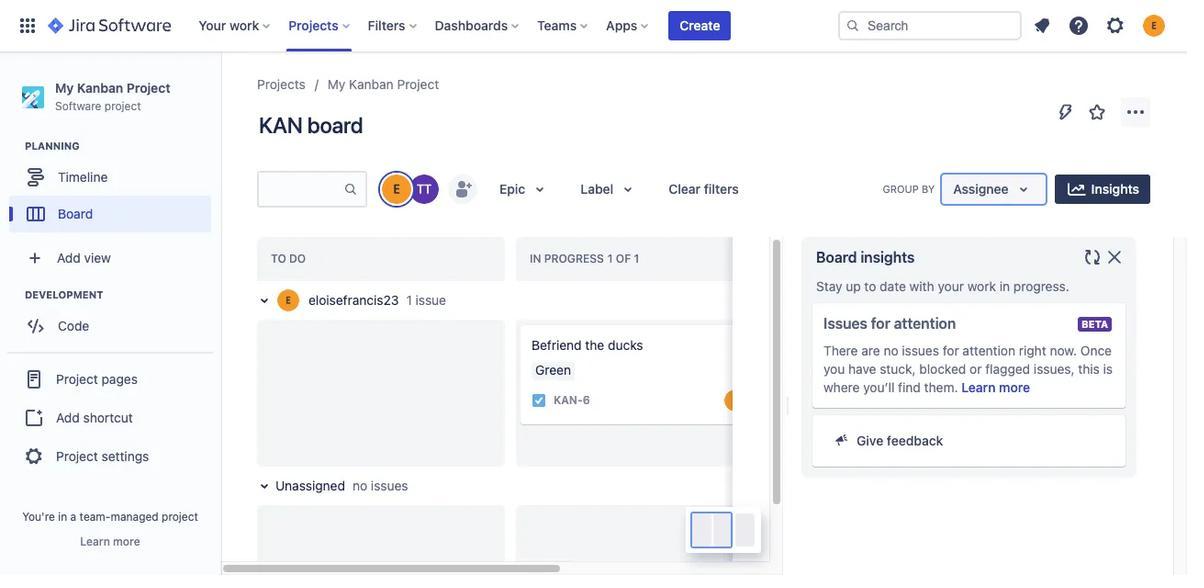 Task type: locate. For each thing, give the bounding box(es) containing it.
issues
[[903, 343, 940, 358], [371, 478, 408, 493]]

no inside there are no issues for attention right now. once you have stuck, blocked or flagged issues, this is where you'll find them.
[[884, 343, 899, 358]]

jira software image
[[48, 15, 171, 37], [48, 15, 171, 37]]

learn more down the 'you're in a team-managed project'
[[80, 535, 140, 549]]

1 horizontal spatial attention
[[963, 343, 1016, 358]]

there
[[824, 343, 859, 358]]

0 horizontal spatial learn
[[80, 535, 110, 549]]

once
[[1081, 343, 1113, 358]]

1 vertical spatial project
[[162, 510, 198, 524]]

kanban up board
[[349, 76, 394, 92]]

1 vertical spatial issues
[[371, 478, 408, 493]]

learn for bottommost learn more button
[[80, 535, 110, 549]]

my up software
[[55, 80, 74, 96]]

0 vertical spatial issues
[[903, 343, 940, 358]]

1 horizontal spatial learn more button
[[962, 379, 1031, 397]]

more for bottommost learn more button
[[113, 535, 140, 549]]

issues for attention
[[824, 315, 957, 332]]

issues,
[[1034, 361, 1075, 377]]

0 horizontal spatial create
[[550, 436, 591, 452]]

issues right unassigned
[[371, 478, 408, 493]]

0 horizontal spatial my
[[55, 80, 74, 96]]

0 vertical spatial learn more button
[[962, 379, 1031, 397]]

my for my kanban project
[[328, 76, 346, 92]]

0 horizontal spatial project
[[105, 99, 141, 113]]

insights image
[[1066, 178, 1088, 200]]

create for create issue
[[550, 436, 591, 452]]

label button
[[570, 175, 651, 204]]

Search this board text field
[[259, 173, 344, 206]]

1 vertical spatial attention
[[963, 343, 1016, 358]]

1 vertical spatial no
[[353, 478, 368, 493]]

for inside there are no issues for attention right now. once you have stuck, blocked or flagged issues, this is where you'll find them.
[[943, 343, 960, 358]]

banner
[[0, 0, 1188, 51]]

this
[[1079, 361, 1101, 377]]

with
[[910, 278, 935, 294]]

board up stay
[[817, 249, 858, 266]]

1 horizontal spatial create
[[680, 17, 721, 33]]

attention inside there are no issues for attention right now. once you have stuck, blocked or flagged issues, this is where you'll find them.
[[963, 343, 1016, 358]]

learn more button down the 'you're in a team-managed project'
[[80, 535, 140, 549]]

0 vertical spatial create
[[680, 17, 721, 33]]

kanban
[[349, 76, 394, 92], [77, 80, 123, 96]]

0 vertical spatial more
[[1000, 379, 1031, 395]]

0 vertical spatial learn more
[[962, 379, 1031, 395]]

for
[[872, 315, 891, 332], [943, 343, 960, 358]]

0 horizontal spatial board
[[58, 206, 93, 221]]

development group
[[9, 288, 220, 350]]

search image
[[846, 18, 861, 33]]

kanban inside my kanban project software project
[[77, 80, 123, 96]]

issues up blocked
[[903, 343, 940, 358]]

banner containing teams
[[0, 0, 1188, 51]]

close insights panel image
[[1104, 246, 1126, 268]]

1 horizontal spatial issues
[[903, 343, 940, 358]]

0 vertical spatial project
[[105, 99, 141, 113]]

group by
[[883, 183, 936, 195]]

right
[[1020, 343, 1047, 358]]

board for board
[[58, 206, 93, 221]]

automations menu button icon image
[[1056, 101, 1078, 123]]

issues inside there are no issues for attention right now. once you have stuck, blocked or flagged issues, this is where you'll find them.
[[903, 343, 940, 358]]

1 horizontal spatial kanban
[[349, 76, 394, 92]]

learn down or
[[962, 379, 996, 395]]

create inside button
[[550, 436, 591, 452]]

stay up to date with your work in progress.
[[817, 278, 1070, 294]]

1 vertical spatial board
[[817, 249, 858, 266]]

1 vertical spatial learn
[[80, 535, 110, 549]]

1 horizontal spatial issue
[[594, 436, 626, 452]]

my for my kanban project software project
[[55, 80, 74, 96]]

unassigned
[[276, 478, 345, 493]]

more
[[1000, 379, 1031, 395], [113, 535, 140, 549]]

learn more for learn more button within the board insights "dialog"
[[962, 379, 1031, 395]]

project right software
[[105, 99, 141, 113]]

0 horizontal spatial in
[[58, 510, 67, 524]]

1 vertical spatial more
[[113, 535, 140, 549]]

more inside board insights "dialog"
[[1000, 379, 1031, 395]]

more image
[[1126, 101, 1148, 123]]

group
[[7, 352, 213, 483]]

board for board insights
[[817, 249, 858, 266]]

6
[[583, 394, 590, 407]]

1 vertical spatial create
[[550, 436, 591, 452]]

1 vertical spatial for
[[943, 343, 960, 358]]

learn inside board insights "dialog"
[[962, 379, 996, 395]]

in
[[1000, 278, 1011, 294], [58, 510, 67, 524]]

1 vertical spatial issue
[[594, 436, 626, 452]]

1 vertical spatial learn more button
[[80, 535, 140, 549]]

0 horizontal spatial kanban
[[77, 80, 123, 96]]

in progress
[[530, 252, 604, 266]]

project right managed
[[162, 510, 198, 524]]

in right work
[[1000, 278, 1011, 294]]

board link
[[9, 196, 211, 233]]

0 horizontal spatial issues
[[371, 478, 408, 493]]

my inside my kanban project software project
[[55, 80, 74, 96]]

1 horizontal spatial learn
[[962, 379, 996, 395]]

attention down the with
[[895, 315, 957, 332]]

1 horizontal spatial no
[[884, 343, 899, 358]]

learn more down flagged
[[962, 379, 1031, 395]]

kanban up software
[[77, 80, 123, 96]]

for up the are at the right bottom of page
[[872, 315, 891, 332]]

1 horizontal spatial in
[[1000, 278, 1011, 294]]

refresh insights panel image
[[1082, 246, 1104, 268]]

0 vertical spatial no
[[884, 343, 899, 358]]

more down managed
[[113, 535, 140, 549]]

you
[[824, 361, 846, 377]]

your
[[939, 278, 965, 294]]

in inside "dialog"
[[1000, 278, 1011, 294]]

teams
[[538, 17, 577, 33]]

create inside button
[[680, 17, 721, 33]]

for up blocked
[[943, 343, 960, 358]]

no up "stuck,"
[[884, 343, 899, 358]]

a
[[70, 510, 76, 524]]

to
[[865, 278, 877, 294]]

my
[[328, 76, 346, 92], [55, 80, 74, 96]]

you're
[[22, 510, 55, 524]]

no
[[884, 343, 899, 358], [353, 478, 368, 493]]

0 horizontal spatial more
[[113, 535, 140, 549]]

learn more button inside board insights "dialog"
[[962, 379, 1031, 397]]

project pages
[[56, 371, 138, 387]]

more down flagged
[[1000, 379, 1031, 395]]

my kanban project software project
[[55, 80, 170, 113]]

learn more button down flagged
[[962, 379, 1031, 397]]

help image
[[1069, 15, 1091, 37]]

project
[[397, 76, 439, 92], [127, 80, 170, 96], [56, 371, 98, 387], [56, 448, 98, 464]]

learn more
[[962, 379, 1031, 395], [80, 535, 140, 549]]

terry turtle image
[[410, 175, 439, 204]]

1 horizontal spatial my
[[328, 76, 346, 92]]

in left a
[[58, 510, 67, 524]]

1 horizontal spatial learn more
[[962, 379, 1031, 395]]

create right apps popup button
[[680, 17, 721, 33]]

1 horizontal spatial more
[[1000, 379, 1031, 395]]

shortcut
[[83, 410, 133, 425]]

have
[[849, 361, 877, 377]]

1 horizontal spatial for
[[943, 343, 960, 358]]

learn more inside board insights "dialog"
[[962, 379, 1031, 395]]

1 vertical spatial learn more
[[80, 535, 140, 549]]

0 vertical spatial for
[[872, 315, 891, 332]]

assignee button
[[943, 175, 1046, 204]]

board inside board insights "dialog"
[[817, 249, 858, 266]]

progress
[[545, 252, 604, 266]]

attention up or
[[963, 343, 1016, 358]]

my up board
[[328, 76, 346, 92]]

create down kan-6 link
[[550, 436, 591, 452]]

kanban for my kanban project
[[349, 76, 394, 92]]

no right unassigned
[[353, 478, 368, 493]]

feedback icon image
[[835, 433, 850, 447]]

apps
[[607, 17, 638, 33]]

the
[[586, 337, 605, 353]]

group
[[883, 183, 919, 195]]

issue
[[416, 292, 447, 308], [594, 436, 626, 452]]

learn more button
[[962, 379, 1031, 397], [80, 535, 140, 549]]

learn
[[962, 379, 996, 395], [80, 535, 110, 549]]

pages
[[102, 371, 138, 387]]

0 vertical spatial issue
[[416, 292, 447, 308]]

0 horizontal spatial for
[[872, 315, 891, 332]]

0 horizontal spatial learn more button
[[80, 535, 140, 549]]

your profile and settings image
[[1144, 15, 1166, 37]]

to do
[[271, 252, 306, 266]]

0 vertical spatial in
[[1000, 278, 1011, 294]]

0 vertical spatial board
[[58, 206, 93, 221]]

0 vertical spatial learn
[[962, 379, 996, 395]]

give
[[857, 433, 884, 448]]

1
[[407, 292, 412, 308]]

work
[[968, 278, 997, 294]]

add shortcut
[[56, 410, 133, 425]]

project settings
[[56, 448, 149, 464]]

0 horizontal spatial learn more
[[80, 535, 140, 549]]

add people image
[[452, 178, 474, 200]]

where
[[824, 379, 860, 395]]

unassigned no issues
[[276, 478, 408, 493]]

0 vertical spatial attention
[[895, 315, 957, 332]]

learn down team-
[[80, 535, 110, 549]]

insights button
[[1055, 175, 1151, 204]]

board inside board link
[[58, 206, 93, 221]]

1 horizontal spatial board
[[817, 249, 858, 266]]

kan
[[259, 112, 303, 138]]

flagged
[[986, 361, 1031, 377]]

board down timeline at the left top of the page
[[58, 206, 93, 221]]



Task type: describe. For each thing, give the bounding box(es) containing it.
them.
[[925, 379, 959, 395]]

development
[[25, 289, 103, 301]]

team-
[[80, 510, 111, 524]]

project inside my kanban project software project
[[127, 80, 170, 96]]

settings
[[102, 448, 149, 464]]

eloisefrancis23
[[309, 292, 399, 308]]

0 horizontal spatial issue
[[416, 292, 447, 308]]

project inside my kanban project software project
[[105, 99, 141, 113]]

add
[[56, 410, 80, 425]]

eloisefrancis23 1 issue
[[309, 292, 447, 308]]

create issue button
[[521, 428, 760, 461]]

kanban for my kanban project software project
[[77, 80, 123, 96]]

stay
[[817, 278, 843, 294]]

board insights
[[817, 249, 915, 266]]

clear filters button
[[658, 175, 750, 204]]

projects link
[[257, 74, 306, 96]]

beta
[[1082, 318, 1109, 330]]

create button
[[669, 11, 732, 40]]

date
[[880, 278, 907, 294]]

befriend the ducks
[[532, 337, 644, 353]]

filters
[[704, 181, 739, 197]]

Search field
[[839, 11, 1023, 40]]

stuck,
[[880, 361, 916, 377]]

my kanban project link
[[328, 74, 439, 96]]

timeline link
[[9, 159, 211, 196]]

planning
[[25, 140, 80, 152]]

ducks
[[608, 337, 644, 353]]

progress.
[[1014, 278, 1070, 294]]

board insights dialog
[[802, 237, 1137, 478]]

learn more for bottommost learn more button
[[80, 535, 140, 549]]

clear
[[669, 181, 701, 197]]

managed
[[111, 510, 159, 524]]

issues
[[824, 315, 868, 332]]

in
[[530, 252, 542, 266]]

0 horizontal spatial attention
[[895, 315, 957, 332]]

insights
[[861, 249, 915, 266]]

primary element
[[11, 0, 839, 51]]

kan-6 link
[[554, 393, 590, 408]]

give feedback button
[[824, 426, 1115, 456]]

project pages link
[[7, 359, 213, 400]]

issue inside button
[[594, 436, 626, 452]]

learn for learn more button within the board insights "dialog"
[[962, 379, 996, 395]]

there are no issues for attention right now. once you have stuck, blocked or flagged issues, this is where you'll find them.
[[824, 343, 1114, 395]]

in progress element
[[530, 252, 643, 266]]

kan-
[[554, 394, 583, 407]]

software
[[55, 99, 101, 113]]

you'll
[[864, 379, 895, 395]]

find
[[899, 379, 921, 395]]

1 horizontal spatial project
[[162, 510, 198, 524]]

apps button
[[601, 11, 656, 40]]

settings image
[[1105, 15, 1127, 37]]

by
[[922, 183, 936, 195]]

is
[[1104, 361, 1114, 377]]

give feedback
[[857, 433, 944, 448]]

projects
[[257, 76, 306, 92]]

1 vertical spatial in
[[58, 510, 67, 524]]

group containing project pages
[[7, 352, 213, 483]]

teams button
[[532, 11, 596, 40]]

clear filters
[[669, 181, 739, 197]]

are
[[862, 343, 881, 358]]

blocked
[[920, 361, 967, 377]]

timeline
[[58, 169, 108, 184]]

eloisefrancis23 image
[[382, 175, 412, 204]]

create for create
[[680, 17, 721, 33]]

label
[[581, 181, 614, 197]]

0 horizontal spatial no
[[353, 478, 368, 493]]

code
[[58, 318, 89, 333]]

befriend
[[532, 337, 582, 353]]

kan-6
[[554, 394, 590, 407]]

notifications image
[[1032, 15, 1054, 37]]

to
[[271, 252, 286, 266]]

task image
[[532, 393, 547, 408]]

my kanban project
[[328, 76, 439, 92]]

do
[[289, 252, 306, 266]]

board
[[307, 112, 363, 138]]

or
[[970, 361, 983, 377]]

code link
[[9, 308, 211, 345]]

feedback
[[887, 433, 944, 448]]

insights
[[1092, 181, 1140, 197]]

create issue
[[550, 436, 626, 452]]

assignee
[[954, 181, 1009, 197]]

assignee: eloisefrancis23 image
[[725, 390, 747, 412]]

star kan board image
[[1087, 101, 1109, 123]]

project settings link
[[7, 437, 213, 477]]

of
[[613, 252, 634, 266]]

planning group
[[9, 139, 220, 238]]

more for learn more button within the board insights "dialog"
[[1000, 379, 1031, 395]]

now.
[[1051, 343, 1078, 358]]

project inside "link"
[[56, 371, 98, 387]]

add shortcut button
[[7, 400, 213, 437]]

kan board
[[259, 112, 363, 138]]



Task type: vqa. For each thing, say whether or not it's contained in the screenshot.
The And inside the Bring everyone together with one team you can @mention, filter, and assign work to.
no



